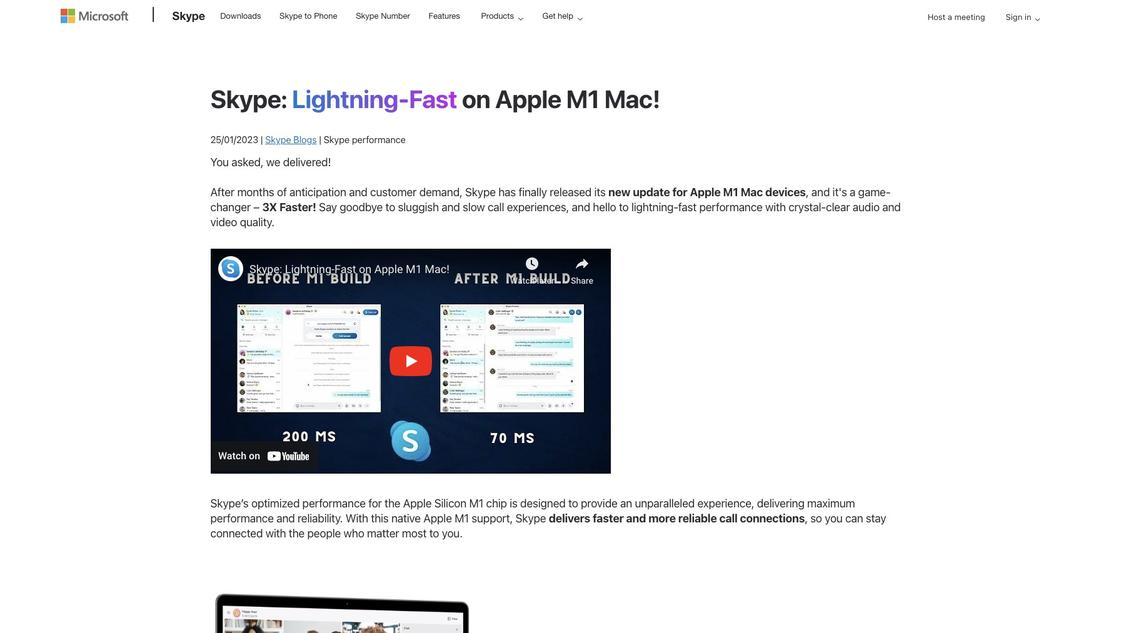 Task type: describe. For each thing, give the bounding box(es) containing it.
sign in
[[1006, 12, 1032, 22]]

maximum
[[808, 497, 856, 510]]

new
[[609, 186, 631, 199]]

has
[[499, 186, 516, 199]]

to inside , so you can stay connected with the people who matter most to you.
[[430, 527, 439, 541]]

its
[[595, 186, 606, 199]]

features link
[[423, 1, 466, 31]]

goodbye
[[340, 201, 383, 214]]

finally
[[519, 186, 547, 199]]

delivers
[[549, 512, 591, 525]]

products button
[[471, 1, 534, 31]]

menu bar containing host a meeting
[[918, 1, 1046, 43]]

for inside skype's optimized performance for the apple silicon m1 chip is designed to provide an unparalleled experience, delivering maximum performance and reliability. with this native apple m1 support, skype
[[369, 497, 382, 510]]

crystal-
[[789, 201, 827, 214]]

released
[[550, 186, 592, 199]]

features
[[429, 11, 460, 21]]

asked,
[[232, 156, 264, 169]]

apple right on
[[495, 84, 562, 113]]

unparalleled
[[635, 497, 695, 510]]

m1 left mac!
[[567, 84, 600, 113]]

skype to phone link
[[274, 1, 343, 31]]

get help
[[543, 11, 574, 21]]

quality.
[[240, 216, 275, 229]]

you asked, we delivered!
[[211, 156, 331, 169]]

arrow down image
[[1031, 12, 1046, 27]]

and down demand, at the left
[[442, 201, 460, 214]]

host a meeting link
[[918, 1, 996, 33]]

devices
[[766, 186, 806, 199]]

downloads
[[220, 11, 261, 21]]

of
[[277, 186, 287, 199]]

performance inside "say goodbye to sluggish and slow call experiences, and hello to lightning-fast performance with crystal-clear audio and video quality."
[[700, 201, 763, 214]]

stay
[[866, 512, 887, 525]]

clear
[[827, 201, 851, 214]]

experience,
[[698, 497, 755, 510]]

3x
[[262, 201, 277, 214]]

1 | from the left
[[261, 134, 263, 145]]

connections
[[741, 512, 805, 525]]

customer
[[370, 186, 417, 199]]

get help button
[[532, 1, 593, 31]]

products
[[481, 11, 514, 21]]

skype up the we
[[265, 134, 291, 145]]

skype inside skype to phone 'link'
[[280, 11, 302, 21]]

2 | from the left
[[319, 134, 321, 145]]

is
[[510, 497, 518, 510]]

audio
[[853, 201, 880, 214]]

so
[[811, 512, 823, 525]]

you
[[211, 156, 229, 169]]

in
[[1025, 12, 1032, 22]]

skype right blogs
[[324, 134, 350, 145]]

experiences,
[[507, 201, 569, 214]]

delivers faster and more reliable call connections
[[549, 512, 805, 525]]

and down 'released'
[[572, 201, 591, 214]]

people
[[308, 527, 341, 541]]

with inside "say goodbye to sluggish and slow call experiences, and hello to lightning-fast performance with crystal-clear audio and video quality."
[[766, 201, 786, 214]]

video
[[211, 216, 237, 229]]

faster!
[[280, 201, 316, 214]]

, so you can stay connected with the people who matter most to you.
[[211, 512, 887, 541]]

this
[[371, 512, 389, 525]]

m1 left the mac
[[724, 186, 739, 199]]

sluggish
[[398, 201, 439, 214]]

1 horizontal spatial call
[[720, 512, 738, 525]]

can
[[846, 512, 864, 525]]

, and it's a game- changer –
[[211, 186, 891, 214]]

and down "game-"
[[883, 201, 901, 214]]

the inside skype's optimized performance for the apple silicon m1 chip is designed to provide an unparalleled experience, delivering maximum performance and reliability. with this native apple m1 support, skype
[[385, 497, 401, 510]]

skype: lightning-fast on apple m1 mac!
[[211, 84, 661, 113]]

after months of anticipation and customer demand, skype has finally released its new update for apple m1 mac devices
[[211, 186, 806, 199]]

skype inside skype link
[[172, 9, 205, 23]]

native
[[392, 512, 421, 525]]

mac!
[[605, 84, 661, 113]]

performance up connected
[[211, 512, 274, 525]]

skype inside skype's optimized performance for the apple silicon m1 chip is designed to provide an unparalleled experience, delivering maximum performance and reliability. with this native apple m1 support, skype
[[516, 512, 546, 525]]

after
[[211, 186, 235, 199]]

microsoft image
[[60, 9, 128, 23]]

to down new
[[619, 201, 629, 214]]

say goodbye to sluggish and slow call experiences, and hello to lightning-fast performance with crystal-clear audio and video quality.
[[211, 201, 901, 229]]

delivering
[[757, 497, 805, 510]]

number
[[381, 11, 410, 21]]

fast
[[409, 84, 457, 113]]

who
[[344, 527, 365, 541]]

with
[[346, 512, 368, 525]]

provide
[[581, 497, 618, 510]]

1 horizontal spatial for
[[673, 186, 688, 199]]

demand,
[[420, 186, 463, 199]]

get
[[543, 11, 556, 21]]

phone
[[314, 11, 338, 21]]

mac
[[741, 186, 763, 199]]

skype number link
[[350, 1, 416, 31]]

months
[[237, 186, 274, 199]]

navigation containing host a meeting
[[918, 1, 1046, 43]]



Task type: locate. For each thing, give the bounding box(es) containing it.
0 vertical spatial a
[[948, 12, 953, 22]]

1 horizontal spatial the
[[385, 497, 401, 510]]

apple
[[495, 84, 562, 113], [690, 186, 721, 199], [403, 497, 432, 510], [424, 512, 452, 525]]

the up this
[[385, 497, 401, 510]]

sign
[[1006, 12, 1023, 22]]

| right blogs
[[319, 134, 321, 145]]

, inside , so you can stay connected with the people who matter most to you.
[[805, 512, 808, 525]]

to left phone
[[305, 11, 312, 21]]

reliable
[[679, 512, 717, 525]]

with down devices
[[766, 201, 786, 214]]

skype left phone
[[280, 11, 302, 21]]

m1 up you. on the left of page
[[455, 512, 469, 525]]

the inside , so you can stay connected with the people who matter most to you.
[[289, 527, 305, 541]]

1 vertical spatial call
[[720, 512, 738, 525]]

and up goodbye at the top of the page
[[349, 186, 368, 199]]

0 horizontal spatial a
[[850, 186, 856, 199]]

0 vertical spatial for
[[673, 186, 688, 199]]

skype number
[[356, 11, 410, 21]]

|
[[261, 134, 263, 145], [319, 134, 321, 145]]

1 horizontal spatial with
[[766, 201, 786, 214]]

apple up native
[[403, 497, 432, 510]]

host a meeting
[[928, 12, 986, 22]]

with inside , so you can stay connected with the people who matter most to you.
[[266, 527, 286, 541]]

for up 'fast'
[[673, 186, 688, 199]]

call down has
[[488, 201, 504, 214]]

1 vertical spatial the
[[289, 527, 305, 541]]

to inside 'link'
[[305, 11, 312, 21]]

, up crystal-
[[806, 186, 809, 199]]

call
[[488, 201, 504, 214], [720, 512, 738, 525]]

call down experience,
[[720, 512, 738, 525]]

apple down silicon
[[424, 512, 452, 525]]

0 horizontal spatial with
[[266, 527, 286, 541]]

| up you asked, we delivered!
[[261, 134, 263, 145]]

menu bar
[[918, 1, 1046, 43]]

the
[[385, 497, 401, 510], [289, 527, 305, 541]]

skype to phone
[[280, 11, 338, 21]]

skype inside skype number link
[[356, 11, 379, 21]]

apple up 'fast'
[[690, 186, 721, 199]]

to
[[305, 11, 312, 21], [386, 201, 396, 214], [619, 201, 629, 214], [569, 497, 579, 510], [430, 527, 439, 541]]

m1 left chip
[[469, 497, 484, 510]]

a right host
[[948, 12, 953, 22]]

more
[[649, 512, 676, 525]]

for up this
[[369, 497, 382, 510]]

1 vertical spatial for
[[369, 497, 382, 510]]

and down 'optimized'
[[277, 512, 295, 525]]

1 horizontal spatial a
[[948, 12, 953, 22]]

designed
[[521, 497, 566, 510]]

delivered!
[[283, 156, 331, 169]]

3x faster!
[[262, 201, 316, 214]]

sign in link
[[996, 1, 1046, 33]]

, inside , and it's a game- changer –
[[806, 186, 809, 199]]

0 vertical spatial ,
[[806, 186, 809, 199]]

a inside "menu bar"
[[948, 12, 953, 22]]

skype link
[[166, 1, 212, 34]]

skype's optimized performance for the apple silicon m1 chip is designed to provide an unparalleled experience, delivering maximum performance and reliability. with this native apple m1 support, skype
[[211, 497, 856, 525]]

for
[[673, 186, 688, 199], [369, 497, 382, 510]]

reliability.
[[298, 512, 343, 525]]

1 horizontal spatial |
[[319, 134, 321, 145]]

host
[[928, 12, 946, 22]]

1 vertical spatial a
[[850, 186, 856, 199]]

0 vertical spatial call
[[488, 201, 504, 214]]

, left the so
[[805, 512, 808, 525]]

call inside "say goodbye to sluggish and slow call experiences, and hello to lightning-fast performance with crystal-clear audio and video quality."
[[488, 201, 504, 214]]

a inside , and it's a game- changer –
[[850, 186, 856, 199]]

skype down the designed
[[516, 512, 546, 525]]

1 vertical spatial with
[[266, 527, 286, 541]]

performance up reliability.
[[303, 497, 366, 510]]

game-
[[859, 186, 891, 199]]

performance down "lightning-"
[[352, 134, 406, 145]]

the left people
[[289, 527, 305, 541]]

anticipation
[[290, 186, 347, 199]]

skype on apple m1 mac devices with improved performance and reliability image
[[211, 594, 586, 634]]

update
[[633, 186, 670, 199]]

with down 'optimized'
[[266, 527, 286, 541]]

and inside skype's optimized performance for the apple silicon m1 chip is designed to provide an unparalleled experience, delivering maximum performance and reliability. with this native apple m1 support, skype
[[277, 512, 295, 525]]

to up 'delivers'
[[569, 497, 579, 510]]

lightning-
[[632, 201, 679, 214]]

you
[[825, 512, 843, 525]]

25/01/2023
[[211, 134, 258, 145]]

you.
[[442, 527, 463, 541]]

and left the it's
[[812, 186, 830, 199]]

it's
[[833, 186, 848, 199]]

0 horizontal spatial for
[[369, 497, 382, 510]]

connected
[[211, 527, 263, 541]]

,
[[806, 186, 809, 199], [805, 512, 808, 525]]

we
[[266, 156, 281, 169]]

fast
[[679, 201, 697, 214]]

1 vertical spatial ,
[[805, 512, 808, 525]]

navigation
[[918, 1, 1046, 43]]

matter
[[367, 527, 399, 541]]

skype:
[[211, 84, 287, 113]]

lightning-
[[292, 84, 409, 113]]

chip
[[486, 497, 507, 510]]

on
[[462, 84, 491, 113]]

skype's
[[211, 497, 249, 510]]

skype blogs link
[[265, 134, 317, 145]]

skype up the slow in the left top of the page
[[465, 186, 496, 199]]

0 vertical spatial the
[[385, 497, 401, 510]]

with
[[766, 201, 786, 214], [266, 527, 286, 541]]

, for so
[[805, 512, 808, 525]]

a right the it's
[[850, 186, 856, 199]]

to left you. on the left of page
[[430, 527, 439, 541]]

performance down the mac
[[700, 201, 763, 214]]

0 horizontal spatial |
[[261, 134, 263, 145]]

and inside , and it's a game- changer –
[[812, 186, 830, 199]]

to down customer
[[386, 201, 396, 214]]

most
[[402, 527, 427, 541]]

skype left 'number'
[[356, 11, 379, 21]]

hello
[[593, 201, 617, 214]]

slow
[[463, 201, 485, 214]]

changer
[[211, 201, 251, 214]]

0 horizontal spatial call
[[488, 201, 504, 214]]

and down an
[[627, 512, 646, 525]]

0 horizontal spatial the
[[289, 527, 305, 541]]

say
[[319, 201, 337, 214]]

, for and
[[806, 186, 809, 199]]

downloads link
[[215, 1, 267, 31]]

–
[[254, 201, 260, 214]]

silicon
[[435, 497, 467, 510]]

skype
[[172, 9, 205, 23], [280, 11, 302, 21], [356, 11, 379, 21], [265, 134, 291, 145], [324, 134, 350, 145], [465, 186, 496, 199], [516, 512, 546, 525]]

skype left downloads link
[[172, 9, 205, 23]]

0 vertical spatial with
[[766, 201, 786, 214]]

to inside skype's optimized performance for the apple silicon m1 chip is designed to provide an unparalleled experience, delivering maximum performance and reliability. with this native apple m1 support, skype
[[569, 497, 579, 510]]

meeting
[[955, 12, 986, 22]]

optimized
[[251, 497, 300, 510]]

blogs
[[294, 134, 317, 145]]

faster
[[593, 512, 624, 525]]



Task type: vqa. For each thing, say whether or not it's contained in the screenshot.
you.
yes



